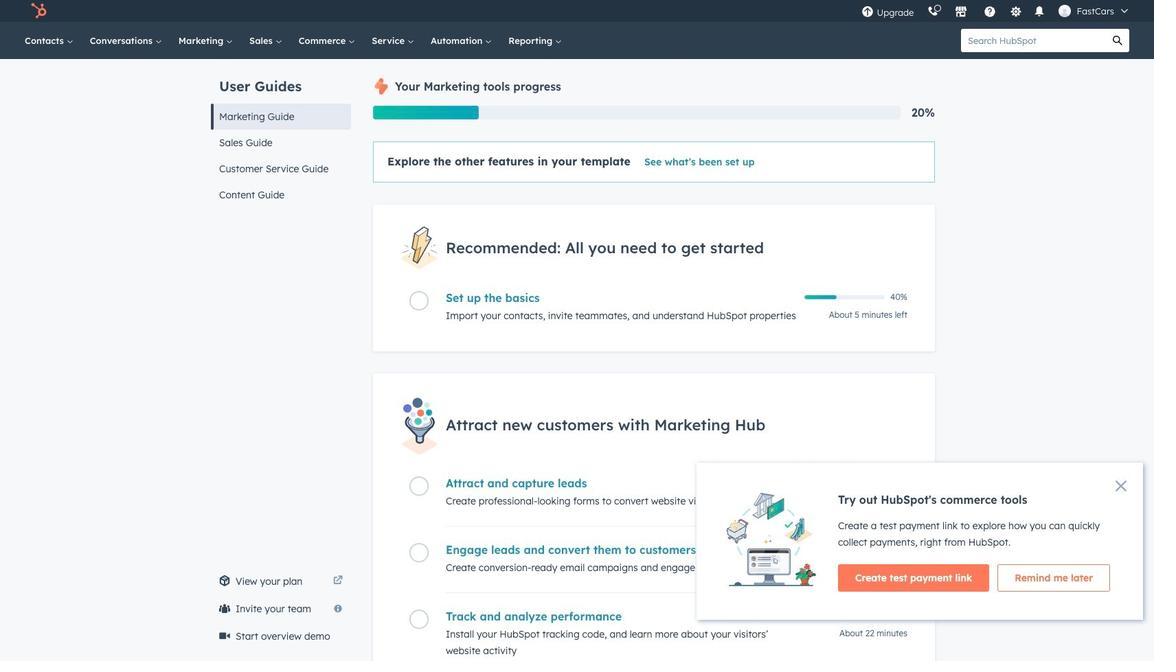 Task type: describe. For each thing, give the bounding box(es) containing it.
christina overa image
[[1059, 5, 1072, 17]]

link opens in a new window image
[[333, 574, 343, 590]]

user guides element
[[211, 59, 351, 208]]



Task type: locate. For each thing, give the bounding box(es) containing it.
marketplaces image
[[955, 6, 968, 19]]

Search HubSpot search field
[[961, 29, 1106, 52]]

link opens in a new window image
[[333, 577, 343, 587]]

[object object] complete progress bar
[[805, 296, 837, 300]]

menu
[[855, 0, 1138, 22]]

close image
[[1116, 481, 1127, 492]]

progress bar
[[373, 106, 479, 120]]



Task type: vqa. For each thing, say whether or not it's contained in the screenshot.
Account Setup element
no



